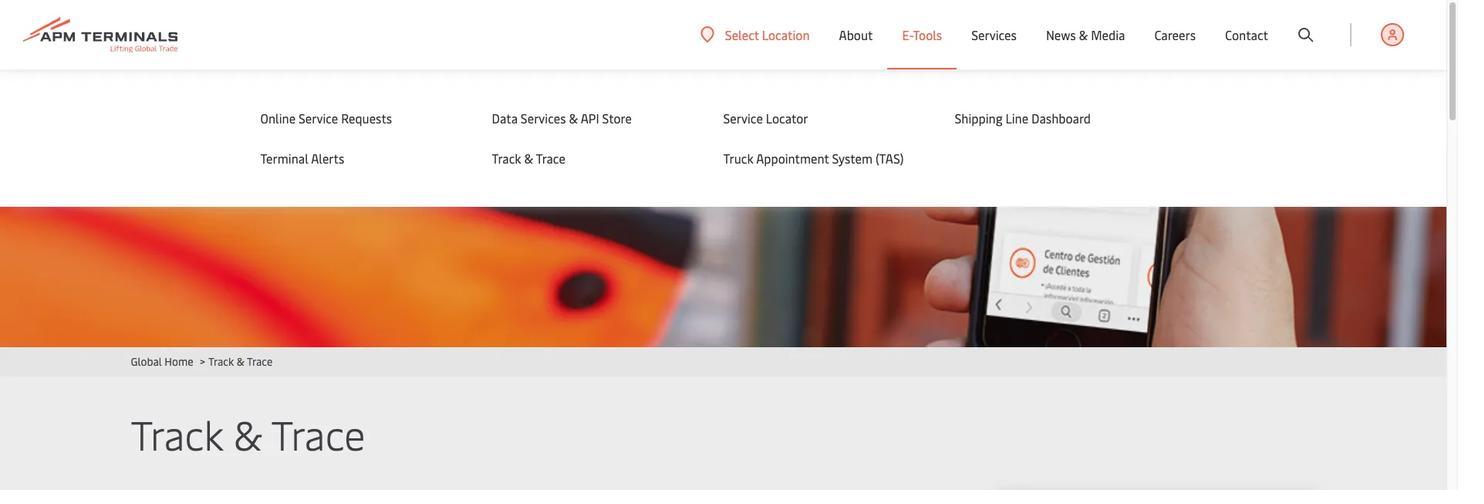 Task type: describe. For each thing, give the bounding box(es) containing it.
1 horizontal spatial track & trace
[[492, 150, 566, 167]]

system
[[832, 150, 873, 167]]

line
[[1006, 110, 1029, 127]]

service locator link
[[724, 110, 924, 127]]

terminal alerts link
[[260, 150, 461, 167]]

>
[[200, 354, 205, 369]]

2 service from the left
[[724, 110, 763, 127]]

select
[[725, 26, 759, 43]]

alerts
[[311, 150, 344, 167]]

shipping line dashboard
[[955, 110, 1091, 127]]

(tas)
[[876, 150, 904, 167]]

1 service from the left
[[299, 110, 338, 127]]

truck
[[724, 150, 754, 167]]

location
[[762, 26, 810, 43]]

global home > track & trace
[[131, 354, 273, 369]]

global home link
[[131, 354, 193, 369]]

track & trace link
[[492, 150, 693, 167]]

dashboard
[[1032, 110, 1091, 127]]

contact
[[1226, 26, 1269, 43]]

home
[[165, 354, 193, 369]]

store
[[602, 110, 632, 127]]

0 horizontal spatial track & trace
[[131, 407, 365, 461]]

tt image
[[0, 69, 1447, 347]]

locator
[[766, 110, 809, 127]]



Task type: locate. For each thing, give the bounding box(es) containing it.
service locator
[[724, 110, 809, 127]]

contact button
[[1226, 0, 1269, 69]]

requests
[[341, 110, 392, 127]]

track & trace
[[492, 150, 566, 167], [131, 407, 365, 461]]

0 vertical spatial track & trace
[[492, 150, 566, 167]]

0 vertical spatial trace
[[536, 150, 566, 167]]

1 vertical spatial track
[[208, 354, 234, 369]]

service
[[299, 110, 338, 127], [724, 110, 763, 127]]

2 vertical spatial trace
[[271, 407, 365, 461]]

appointment
[[757, 150, 829, 167]]

online service requests link
[[260, 110, 461, 127]]

shipping
[[955, 110, 1003, 127]]

truck appointment system (tas)
[[724, 150, 904, 167]]

0 horizontal spatial service
[[299, 110, 338, 127]]

truck appointment system (tas) link
[[724, 150, 924, 167]]

data services & api store link
[[492, 110, 693, 127]]

online
[[260, 110, 296, 127]]

1 vertical spatial track & trace
[[131, 407, 365, 461]]

online service requests
[[260, 110, 392, 127]]

terminal
[[260, 150, 309, 167]]

service right online
[[299, 110, 338, 127]]

&
[[569, 110, 578, 127], [524, 150, 534, 167], [237, 354, 245, 369], [233, 407, 262, 461]]

track right >
[[208, 354, 234, 369]]

shipping line dashboard link
[[955, 110, 1156, 127]]

api
[[581, 110, 599, 127]]

track
[[492, 150, 521, 167], [208, 354, 234, 369], [131, 407, 223, 461]]

select location button
[[701, 26, 810, 43]]

global
[[131, 354, 162, 369]]

terminal alerts
[[260, 150, 344, 167]]

2 vertical spatial track
[[131, 407, 223, 461]]

0 vertical spatial track
[[492, 150, 521, 167]]

data
[[492, 110, 518, 127]]

e-tools
[[903, 26, 943, 43]]

track down the 'home'
[[131, 407, 223, 461]]

data services & api store
[[492, 110, 632, 127]]

select location
[[725, 26, 810, 43]]

services
[[521, 110, 566, 127]]

e-
[[903, 26, 914, 43]]

1 vertical spatial trace
[[247, 354, 273, 369]]

trace
[[536, 150, 566, 167], [247, 354, 273, 369], [271, 407, 365, 461]]

1 horizontal spatial service
[[724, 110, 763, 127]]

tools
[[914, 26, 943, 43]]

service up 'truck'
[[724, 110, 763, 127]]

track down "data"
[[492, 150, 521, 167]]

e-tools button
[[903, 0, 943, 69]]



Task type: vqa. For each thing, say whether or not it's contained in the screenshot.
truck appointment system (tas) "link"
yes



